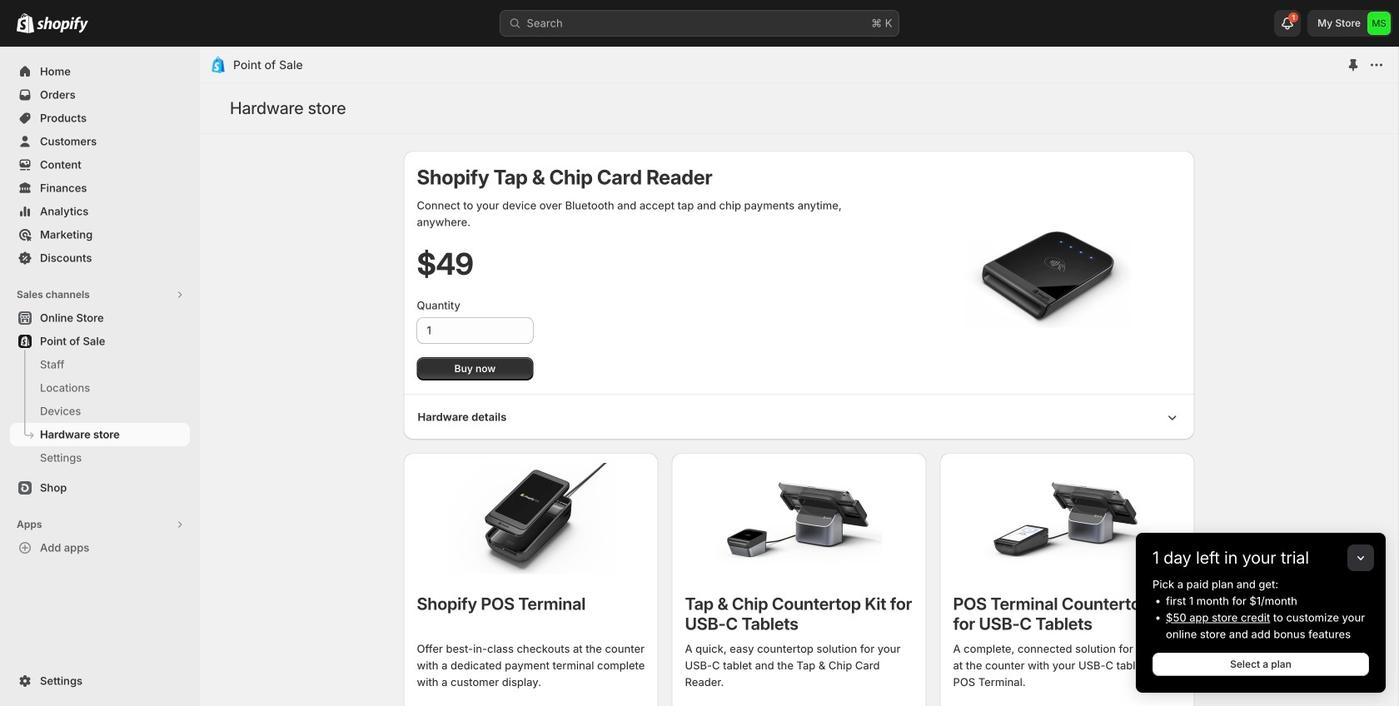 Task type: locate. For each thing, give the bounding box(es) containing it.
shopify image
[[17, 13, 34, 33]]

icon for point of sale image
[[210, 57, 227, 73]]

fullscreen dialog
[[200, 47, 1399, 706]]



Task type: describe. For each thing, give the bounding box(es) containing it.
shopify image
[[37, 16, 88, 33]]

my store image
[[1368, 12, 1391, 35]]



Task type: vqa. For each thing, say whether or not it's contained in the screenshot.
Save as
no



